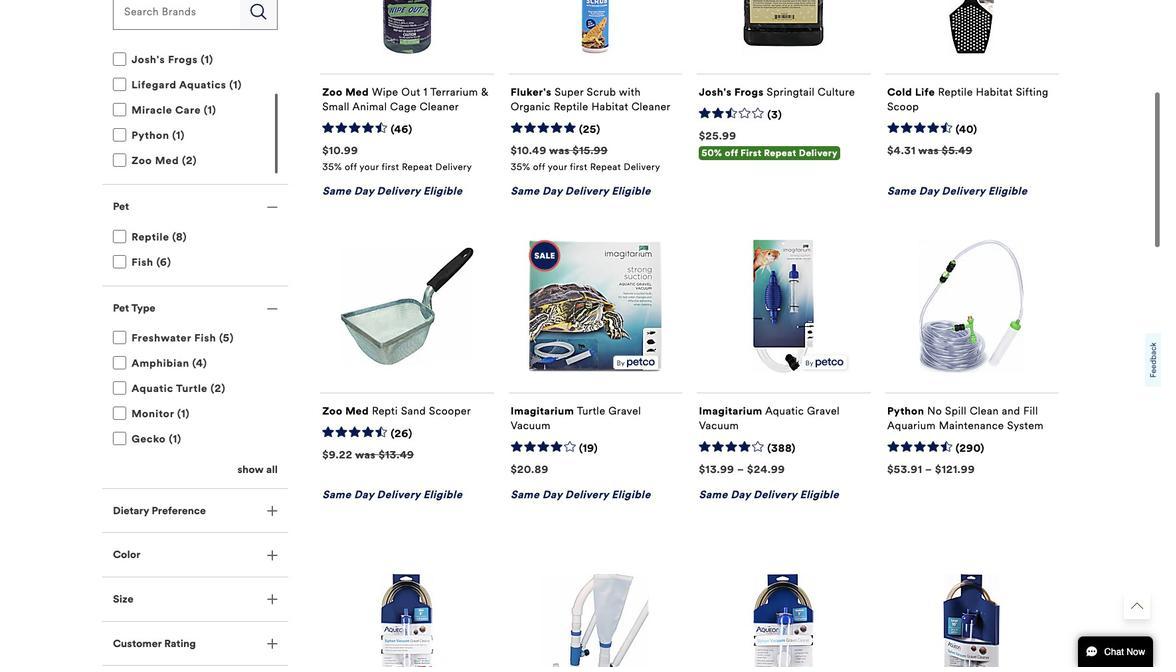 Task type: vqa. For each thing, say whether or not it's contained in the screenshot.
Reptile
yes



Task type: locate. For each thing, give the bounding box(es) containing it.
spill
[[946, 401, 967, 414]]

aquatic up (388)
[[766, 401, 805, 414]]

2 vertical spatial reptile
[[132, 227, 169, 240]]

0 horizontal spatial gravel
[[609, 401, 642, 414]]

same down $4.31
[[888, 181, 917, 194]]

1 horizontal spatial reptile
[[554, 97, 589, 110]]

was for $4.31
[[919, 141, 940, 153]]

1 horizontal spatial vacuum
[[699, 416, 739, 429]]

repti
[[372, 401, 398, 414]]

(25)
[[579, 120, 601, 132]]

reptile inside 'reptile habitat sifting scoop'
[[939, 82, 974, 95]]

gravel inside aquatic gravel vacuum
[[808, 401, 840, 414]]

(40)
[[956, 120, 978, 132]]

frogs for springtail
[[735, 82, 764, 95]]

$25.99 50% off first repeat delivery
[[699, 126, 838, 155]]

imagitarium (2)
[[132, 25, 214, 37]]

turtle up (19)
[[577, 401, 606, 414]]

$13.99
[[699, 460, 735, 473]]

aquatic
[[132, 379, 173, 392], [766, 401, 805, 414]]

1 horizontal spatial –
[[926, 460, 933, 473]]

2 gravel from the left
[[808, 401, 840, 414]]

1 horizontal spatial 35%
[[511, 158, 531, 169]]

habitat down scrub
[[592, 97, 629, 110]]

gravel
[[609, 401, 642, 414], [808, 401, 840, 414]]

2 – from the left
[[926, 460, 933, 473]]

cleaner inside super scrub with organic reptile habitat cleaner
[[632, 97, 671, 110]]

1 horizontal spatial python
[[888, 401, 925, 414]]

josh's up lifegard
[[132, 50, 165, 63]]

same down $10.49
[[511, 181, 540, 194]]

Search Brands text field
[[114, 0, 240, 26]]

0 horizontal spatial your
[[360, 158, 379, 169]]

off inside $10.99 35% off your first repeat delivery
[[345, 158, 357, 169]]

19 reviews element
[[579, 439, 598, 453]]

1 vertical spatial med
[[155, 151, 179, 164]]

(2)
[[199, 25, 214, 37], [182, 151, 197, 164], [211, 379, 226, 392]]

2 horizontal spatial was
[[919, 141, 940, 153]]

eligible for repti sand scooper
[[424, 485, 463, 498]]

off down $10.99
[[345, 158, 357, 169]]

same
[[322, 181, 351, 194], [511, 181, 540, 194], [888, 181, 917, 194], [322, 485, 351, 498], [511, 485, 540, 498], [699, 485, 728, 498]]

repeat
[[765, 144, 797, 155], [402, 158, 433, 169], [591, 158, 621, 169]]

was inside $10.49 was $15.99 35% off your first repeat delivery
[[550, 141, 570, 153]]

2 vertical spatial (2)
[[211, 379, 226, 392]]

python
[[132, 126, 169, 138], [888, 401, 925, 414]]

0 horizontal spatial first
[[382, 158, 399, 169]]

cleaner inside the wipe out 1 terrarium & small animal cage cleaner
[[420, 97, 459, 110]]

vacuum up $20.89
[[511, 416, 551, 429]]

1 – from the left
[[738, 460, 745, 473]]

clean
[[970, 401, 999, 414]]

0 horizontal spatial off
[[345, 158, 357, 169]]

same for reptile habitat sifting scoop
[[888, 181, 917, 194]]

2 horizontal spatial off
[[725, 144, 739, 155]]

vacuum inside aquatic gravel vacuum
[[699, 416, 739, 429]]

same day delivery eligible
[[322, 181, 463, 194], [511, 181, 651, 194], [888, 181, 1028, 194], [322, 485, 463, 498], [511, 485, 651, 498], [699, 485, 840, 498]]

0 horizontal spatial imagitarium
[[132, 25, 196, 37]]

1 first from the left
[[382, 158, 399, 169]]

fish
[[132, 252, 153, 265], [194, 329, 216, 341]]

day down $4.31 was $5.49
[[920, 181, 939, 194]]

2 vertical spatial zoo
[[322, 401, 343, 414]]

same down $9.22
[[322, 485, 351, 498]]

reptile habitat sifting scoop
[[888, 82, 1049, 110]]

scoop
[[888, 97, 920, 110]]

0 vertical spatial med
[[346, 82, 369, 95]]

off inside $25.99 50% off first repeat delivery
[[725, 144, 739, 155]]

(2) down the python (1)
[[182, 151, 197, 164]]

0 vertical spatial (2)
[[199, 25, 214, 37]]

repeat inside $25.99 50% off first repeat delivery
[[765, 144, 797, 155]]

scroll to top image
[[1132, 600, 1144, 612]]

josh's
[[132, 50, 165, 63], [699, 82, 732, 95]]

1 vertical spatial frogs
[[735, 82, 764, 95]]

1 horizontal spatial was
[[550, 141, 570, 153]]

your
[[360, 158, 379, 169], [548, 158, 568, 169]]

0 horizontal spatial 35%
[[322, 158, 342, 169]]

0 horizontal spatial aquatic
[[132, 379, 173, 392]]

1 vertical spatial (2)
[[182, 151, 197, 164]]

turtle inside "turtle gravel vacuum"
[[577, 401, 606, 414]]

reptile right life on the right
[[939, 82, 974, 95]]

fill
[[1024, 401, 1039, 414]]

gravel inside "turtle gravel vacuum"
[[609, 401, 642, 414]]

$20.89
[[511, 460, 549, 473]]

4 plus icon 2 image from the top
[[267, 635, 278, 646]]

scrub
[[587, 82, 617, 95]]

2 horizontal spatial reptile
[[939, 82, 974, 95]]

0 horizontal spatial was
[[355, 445, 376, 458]]

med up animal
[[346, 82, 369, 95]]

out
[[402, 82, 421, 95]]

2 your from the left
[[548, 158, 568, 169]]

off down $10.49
[[533, 158, 546, 169]]

eligible
[[424, 181, 463, 194], [612, 181, 651, 194], [989, 181, 1028, 194], [424, 485, 463, 498], [612, 485, 651, 498], [800, 485, 840, 498]]

day for repti sand scooper
[[354, 485, 374, 498]]

day down $20.89
[[543, 485, 563, 498]]

day down from $13.99 up to $24.99 element
[[731, 485, 751, 498]]

1 horizontal spatial repeat
[[591, 158, 621, 169]]

35%
[[322, 158, 342, 169], [511, 158, 531, 169]]

organic
[[511, 97, 551, 110]]

1 horizontal spatial first
[[570, 158, 588, 169]]

small
[[322, 97, 350, 110]]

vacuum up $13.99 at the bottom right of page
[[699, 416, 739, 429]]

cleaner down 1 on the top of the page
[[420, 97, 459, 110]]

same down $10.99
[[322, 181, 351, 194]]

290 reviews element
[[956, 439, 985, 453]]

0 vertical spatial frogs
[[168, 50, 198, 63]]

same day delivery eligible down "$13.49"
[[322, 485, 463, 498]]

turtle
[[176, 379, 208, 392], [577, 401, 606, 414]]

repeat right first
[[765, 144, 797, 155]]

35% down $10.49
[[511, 158, 531, 169]]

2 horizontal spatial repeat
[[765, 144, 797, 155]]

0 vertical spatial fish
[[132, 252, 153, 265]]

0 horizontal spatial cleaner
[[420, 97, 459, 110]]

2 plus icon 2 button from the top
[[102, 530, 288, 574]]

fluker's
[[511, 82, 552, 95]]

0 vertical spatial josh's
[[132, 50, 165, 63]]

0 vertical spatial reptile
[[939, 82, 974, 95]]

(2) for med
[[182, 151, 197, 164]]

2 cleaner from the left
[[632, 97, 671, 110]]

zoo
[[322, 82, 343, 95], [132, 151, 152, 164], [322, 401, 343, 414]]

– right $13.99 at the bottom right of page
[[738, 460, 745, 473]]

0 horizontal spatial –
[[738, 460, 745, 473]]

super scrub with organic reptile habitat cleaner
[[511, 82, 671, 110]]

python up the 'aquarium'
[[888, 401, 925, 414]]

repeat down the 46 reviews element
[[402, 158, 433, 169]]

1 horizontal spatial off
[[533, 158, 546, 169]]

cage
[[390, 97, 417, 110]]

eligible for aquatic gravel vacuum
[[800, 485, 840, 498]]

vacuum inside "turtle gravel vacuum"
[[511, 416, 551, 429]]

day
[[354, 181, 374, 194], [543, 181, 563, 194], [920, 181, 939, 194], [354, 485, 374, 498], [543, 485, 563, 498], [731, 485, 751, 498]]

same day delivery eligible down $24.99
[[699, 485, 840, 498]]

1 vertical spatial python
[[888, 401, 925, 414]]

super
[[555, 82, 584, 95]]

first inside $10.99 35% off your first repeat delivery
[[382, 158, 399, 169]]

0 vertical spatial python
[[132, 126, 169, 138]]

(1) down miracle care (1)
[[172, 126, 185, 138]]

turtle down (4)
[[176, 379, 208, 392]]

habitat
[[977, 82, 1014, 95], [592, 97, 629, 110]]

aquatic up monitor
[[132, 379, 173, 392]]

1 vertical spatial josh's
[[699, 82, 732, 95]]

0 horizontal spatial reptile
[[132, 227, 169, 240]]

1 horizontal spatial turtle
[[577, 401, 606, 414]]

aquatic gravel vacuum
[[699, 401, 840, 429]]

1 plus icon 2 button from the top
[[102, 486, 288, 529]]

(2) up josh's frogs (1) on the top left of page
[[199, 25, 214, 37]]

med left 'repti'
[[346, 401, 369, 414]]

habitat left the sifting
[[977, 82, 1014, 95]]

35% down $10.99
[[322, 158, 342, 169]]

med for zoo med (2)
[[155, 151, 179, 164]]

springtail
[[767, 82, 815, 95]]

aquatic inside aquatic gravel vacuum
[[766, 401, 805, 414]]

0 horizontal spatial josh's
[[132, 50, 165, 63]]

first down the 46 reviews element
[[382, 158, 399, 169]]

1 horizontal spatial aquatic
[[766, 401, 805, 414]]

same day delivery eligible down $10.99 35% off your first repeat delivery on the left of the page
[[322, 181, 463, 194]]

0 horizontal spatial repeat
[[402, 158, 433, 169]]

vacuum for aquatic gravel vacuum
[[699, 416, 739, 429]]

med down the python (1)
[[155, 151, 179, 164]]

pet inside dropdown button
[[113, 298, 129, 311]]

reptile down super
[[554, 97, 589, 110]]

off right the 50%
[[725, 144, 739, 155]]

same for repti sand scooper
[[322, 485, 351, 498]]

imagitarium for aquatic gravel vacuum
[[699, 401, 763, 414]]

cleaner down the with on the right top of the page
[[632, 97, 671, 110]]

imagitarium for turtle gravel vacuum
[[511, 401, 574, 414]]

2 vertical spatial med
[[346, 401, 369, 414]]

zoo down the python (1)
[[132, 151, 152, 164]]

imagitarium up $20.89
[[511, 401, 574, 414]]

(2) down (5)
[[211, 379, 226, 392]]

off
[[725, 144, 739, 155], [345, 158, 357, 169], [533, 158, 546, 169]]

aquatic for gravel
[[766, 401, 805, 414]]

first
[[382, 158, 399, 169], [570, 158, 588, 169]]

josh's up "$25.99"
[[699, 82, 732, 95]]

2 horizontal spatial imagitarium
[[699, 401, 763, 414]]

– right '$53.91' at the bottom right of page
[[926, 460, 933, 473]]

repeat inside $10.99 35% off your first repeat delivery
[[402, 158, 433, 169]]

0 horizontal spatial python
[[132, 126, 169, 138]]

1 vertical spatial zoo
[[132, 151, 152, 164]]

scooper
[[429, 401, 471, 414]]

1 horizontal spatial imagitarium
[[511, 401, 574, 414]]

was right $4.31
[[919, 141, 940, 153]]

day down $10.99 35% off your first repeat delivery on the left of the page
[[354, 181, 374, 194]]

was left $15.99
[[550, 141, 570, 153]]

1 horizontal spatial cleaner
[[632, 97, 671, 110]]

1 horizontal spatial habitat
[[977, 82, 1014, 95]]

1 vertical spatial turtle
[[577, 401, 606, 414]]

1 gravel from the left
[[609, 401, 642, 414]]

2 plus icon 2 image from the top
[[267, 547, 278, 557]]

sifting
[[1017, 82, 1049, 95]]

(1)
[[201, 50, 213, 63], [229, 75, 242, 88], [204, 101, 216, 113], [172, 126, 185, 138], [177, 404, 190, 417], [169, 430, 181, 442]]

0 horizontal spatial habitat
[[592, 97, 629, 110]]

1 vertical spatial aquatic
[[766, 401, 805, 414]]

0 horizontal spatial frogs
[[168, 50, 198, 63]]

0 vertical spatial aquatic
[[132, 379, 173, 392]]

1 your from the left
[[360, 158, 379, 169]]

same day delivery eligible down $5.49
[[888, 181, 1028, 194]]

2 vacuum from the left
[[699, 416, 739, 429]]

eligible for reptile habitat sifting scoop
[[989, 181, 1028, 194]]

med
[[346, 82, 369, 95], [155, 151, 179, 164], [346, 401, 369, 414]]

reptile for habitat
[[939, 82, 974, 95]]

same down $20.89
[[511, 485, 540, 498]]

(6)
[[156, 252, 171, 265]]

zoo up $9.22
[[322, 401, 343, 414]]

frogs for (1)
[[168, 50, 198, 63]]

with
[[619, 82, 641, 95]]

2 pet from the top
[[113, 298, 129, 311]]

1 horizontal spatial your
[[548, 158, 568, 169]]

0 vertical spatial habitat
[[977, 82, 1014, 95]]

same down $13.99 at the bottom right of page
[[699, 485, 728, 498]]

same for turtle gravel vacuum
[[511, 485, 540, 498]]

first down $15.99
[[570, 158, 588, 169]]

imagitarium up $13.99 – $24.99
[[699, 401, 763, 414]]

pet for pet
[[113, 197, 129, 210]]

1 vertical spatial reptile
[[554, 97, 589, 110]]

gecko (1)
[[132, 430, 181, 442]]

repeat down $15.99
[[591, 158, 621, 169]]

1 cleaner from the left
[[420, 97, 459, 110]]

(1) right care
[[204, 101, 216, 113]]

1 horizontal spatial frogs
[[735, 82, 764, 95]]

(1) right gecko
[[169, 430, 181, 442]]

1 35% from the left
[[322, 158, 342, 169]]

zoo for zoo med (2)
[[132, 151, 152, 164]]

0 vertical spatial turtle
[[176, 379, 208, 392]]

styled arrow button link
[[1125, 593, 1151, 619]]

reptile
[[939, 82, 974, 95], [554, 97, 589, 110], [132, 227, 169, 240]]

2 first from the left
[[570, 158, 588, 169]]

imagitarium up josh's frogs (1) on the top left of page
[[132, 25, 196, 37]]

0 vertical spatial pet
[[113, 197, 129, 210]]

aquatics
[[179, 75, 227, 88]]

1 vertical spatial habitat
[[592, 97, 629, 110]]

josh's for josh's frogs springtail culture
[[699, 82, 732, 95]]

1 horizontal spatial gravel
[[808, 401, 840, 414]]

same day delivery eligible down 19 reviews element
[[511, 485, 651, 498]]

26 reviews element
[[391, 424, 413, 438]]

day down $9.22 was $13.49
[[354, 485, 374, 498]]

plus icon 2 image
[[267, 503, 278, 513], [267, 547, 278, 557], [267, 591, 278, 602], [267, 635, 278, 646]]

0 vertical spatial zoo
[[322, 82, 343, 95]]

med for zoo med
[[346, 82, 369, 95]]

1 vertical spatial pet
[[113, 298, 129, 311]]

pet
[[113, 197, 129, 210], [113, 298, 129, 311]]

1 horizontal spatial josh's
[[699, 82, 732, 95]]

day for turtle gravel vacuum
[[543, 485, 563, 498]]

reptile up fish (6)
[[132, 227, 169, 240]]

vacuum
[[511, 416, 551, 429], [699, 416, 739, 429]]

repeat inside $10.49 was $15.99 35% off your first repeat delivery
[[591, 158, 621, 169]]

fish left (5)
[[194, 329, 216, 341]]

no
[[928, 401, 943, 414]]

1 vacuum from the left
[[511, 416, 551, 429]]

$53.91 – $121.99
[[888, 460, 976, 473]]

day for reptile habitat sifting scoop
[[920, 181, 939, 194]]

python down miracle
[[132, 126, 169, 138]]

pet button
[[102, 182, 288, 225]]

frogs left springtail
[[735, 82, 764, 95]]

was right $9.22
[[355, 445, 376, 458]]

zoo up "small" at the left of the page
[[322, 82, 343, 95]]

cleaner
[[420, 97, 459, 110], [632, 97, 671, 110]]

pet type
[[113, 298, 156, 311]]

day for aquatic gravel vacuum
[[731, 485, 751, 498]]

1 vertical spatial fish
[[194, 329, 216, 341]]

culture
[[818, 82, 856, 95]]

2 35% from the left
[[511, 158, 531, 169]]

pet inside 'dropdown button'
[[113, 197, 129, 210]]

frogs
[[168, 50, 198, 63], [735, 82, 764, 95]]

fish left (6)
[[132, 252, 153, 265]]

zoo med repti sand scooper
[[322, 401, 471, 414]]

frogs up lifegard aquatics (1)
[[168, 50, 198, 63]]

0 horizontal spatial vacuum
[[511, 416, 551, 429]]

1 pet from the top
[[113, 197, 129, 210]]



Task type: describe. For each thing, give the bounding box(es) containing it.
vacuum for turtle gravel vacuum
[[511, 416, 551, 429]]

off for $25.99
[[725, 144, 739, 155]]

zoo for zoo med
[[322, 82, 343, 95]]

$9.22
[[322, 445, 353, 458]]

miracle care (1)
[[132, 101, 216, 113]]

wipe
[[372, 82, 399, 95]]

delivery inside $25.99 50% off first repeat delivery
[[799, 144, 838, 155]]

(1) right aquatics at the top left of the page
[[229, 75, 242, 88]]

delivery inside $10.49 was $15.99 35% off your first repeat delivery
[[624, 158, 661, 169]]

– for $13.99
[[738, 460, 745, 473]]

– for $53.91
[[926, 460, 933, 473]]

388 reviews element
[[768, 439, 796, 453]]

0 horizontal spatial fish
[[132, 252, 153, 265]]

1 plus icon 2 image from the top
[[267, 503, 278, 513]]

gravel for turtle gravel vacuum
[[609, 401, 642, 414]]

3 reviews element
[[768, 105, 783, 119]]

cold
[[888, 82, 913, 95]]

$5.49
[[942, 141, 973, 153]]

all
[[266, 460, 278, 473]]

python (1)
[[132, 126, 185, 138]]

show all button
[[238, 460, 278, 474]]

same day delivery eligible for aquatic gravel vacuum
[[699, 485, 840, 498]]

first
[[741, 144, 762, 155]]

freshwater fish (5)
[[132, 329, 234, 341]]

&
[[482, 82, 489, 95]]

gravel for aquatic gravel vacuum
[[808, 401, 840, 414]]

0 horizontal spatial turtle
[[176, 379, 208, 392]]

40 reviews element
[[956, 120, 978, 133]]

$13.99 – $24.99
[[699, 460, 786, 473]]

(1) up aquatics at the top left of the page
[[201, 50, 213, 63]]

(8)
[[172, 227, 187, 240]]

$10.99 35% off your first repeat delivery
[[322, 141, 472, 169]]

$4.31 was $5.49
[[888, 141, 973, 153]]

(388)
[[768, 439, 796, 451]]

aquatic turtle (2)
[[132, 379, 226, 392]]

first inside $10.49 was $15.99 35% off your first repeat delivery
[[570, 158, 588, 169]]

same day delivery eligible for reptile habitat sifting scoop
[[888, 181, 1028, 194]]

system
[[1008, 416, 1044, 429]]

zoo med
[[322, 82, 369, 95]]

josh's frogs springtail culture
[[699, 82, 856, 95]]

3 plus icon 2 image from the top
[[267, 591, 278, 602]]

50%
[[702, 144, 723, 155]]

1 horizontal spatial fish
[[194, 329, 216, 341]]

amphibian
[[132, 354, 190, 367]]

your inside $10.99 35% off your first repeat delivery
[[360, 158, 379, 169]]

(1) down aquatic turtle (2)
[[177, 404, 190, 417]]

show
[[238, 460, 264, 473]]

aquatic for turtle
[[132, 379, 173, 392]]

(3)
[[768, 105, 783, 118]]

sand
[[401, 401, 426, 414]]

$9.22 was $13.49
[[322, 445, 414, 458]]

$24.99
[[748, 460, 786, 473]]

(46)
[[391, 120, 413, 132]]

search icon 3 image
[[251, 0, 267, 16]]

25 reviews element
[[579, 120, 601, 133]]

habitat inside 'reptile habitat sifting scoop'
[[977, 82, 1014, 95]]

no spill clean and fill aquarium maintenance system
[[888, 401, 1044, 429]]

from $13.99 up to $24.99 element
[[699, 460, 786, 473]]

same day delivery eligible for repti sand scooper
[[322, 485, 463, 498]]

delivery inside $10.99 35% off your first repeat delivery
[[436, 158, 472, 169]]

gecko
[[132, 430, 166, 442]]

same day delivery eligible down $10.49 was $15.99 35% off your first repeat delivery
[[511, 181, 651, 194]]

care
[[175, 101, 201, 113]]

reptile (8)
[[132, 227, 187, 240]]

(5)
[[219, 329, 234, 341]]

3 plus icon 2 button from the top
[[102, 574, 288, 618]]

was for $9.22
[[355, 445, 376, 458]]

$10.49
[[511, 141, 547, 153]]

python for python (1)
[[132, 126, 169, 138]]

habitat inside super scrub with organic reptile habitat cleaner
[[592, 97, 629, 110]]

was for $10.49
[[550, 141, 570, 153]]

$53.91
[[888, 460, 923, 473]]

$10.49 was $15.99 35% off your first repeat delivery
[[511, 141, 661, 169]]

day down $10.49 was $15.99 35% off your first repeat delivery
[[543, 181, 563, 194]]

(2) for turtle
[[211, 379, 226, 392]]

4 plus icon 2 button from the top
[[102, 619, 288, 662]]

aquarium
[[888, 416, 936, 429]]

terrarium
[[431, 82, 478, 95]]

same day delivery eligible for turtle gravel vacuum
[[511, 485, 651, 498]]

35% inside $10.49 was $15.99 35% off your first repeat delivery
[[511, 158, 531, 169]]

maintenance
[[939, 416, 1005, 429]]

from $53.91 up to $121.99 element
[[888, 460, 976, 473]]

(19)
[[579, 439, 598, 451]]

$4.31
[[888, 141, 916, 153]]

off for $10.99
[[345, 158, 357, 169]]

lifegard
[[132, 75, 177, 88]]

miracle
[[132, 101, 172, 113]]

med for zoo med repti sand scooper
[[346, 401, 369, 414]]

josh's frogs (1)
[[132, 50, 213, 63]]

zoo med (2)
[[132, 151, 197, 164]]

josh's for josh's frogs (1)
[[132, 50, 165, 63]]

1
[[424, 82, 428, 95]]

(26)
[[391, 424, 413, 437]]

35% inside $10.99 35% off your first repeat delivery
[[322, 158, 342, 169]]

life
[[916, 82, 936, 95]]

amphibian (4)
[[132, 354, 207, 367]]

show all
[[238, 460, 278, 473]]

your inside $10.49 was $15.99 35% off your first repeat delivery
[[548, 158, 568, 169]]

$121.99
[[936, 460, 976, 473]]

off inside $10.49 was $15.99 35% off your first repeat delivery
[[533, 158, 546, 169]]

$25.99
[[699, 126, 737, 139]]

python for python
[[888, 401, 925, 414]]

$10.99
[[322, 141, 358, 153]]

pet for pet type
[[113, 298, 129, 311]]

type
[[131, 298, 156, 311]]

$13.49
[[379, 445, 414, 458]]

cold life
[[888, 82, 936, 95]]

lifegard aquatics (1)
[[132, 75, 242, 88]]

reptile for (8)
[[132, 227, 169, 240]]

monitor (1)
[[132, 404, 190, 417]]

(4)
[[192, 354, 207, 367]]

monitor
[[132, 404, 174, 417]]

freshwater
[[132, 329, 191, 341]]

turtle gravel vacuum
[[511, 401, 642, 429]]

46 reviews element
[[391, 120, 413, 133]]

and
[[1003, 401, 1021, 414]]

reptile inside super scrub with organic reptile habitat cleaner
[[554, 97, 589, 110]]

pet type button
[[102, 283, 288, 327]]

eligible for turtle gravel vacuum
[[612, 485, 651, 498]]

same for aquatic gravel vacuum
[[699, 485, 728, 498]]

$15.99
[[573, 141, 608, 153]]

animal
[[353, 97, 387, 110]]

fish (6)
[[132, 252, 171, 265]]



